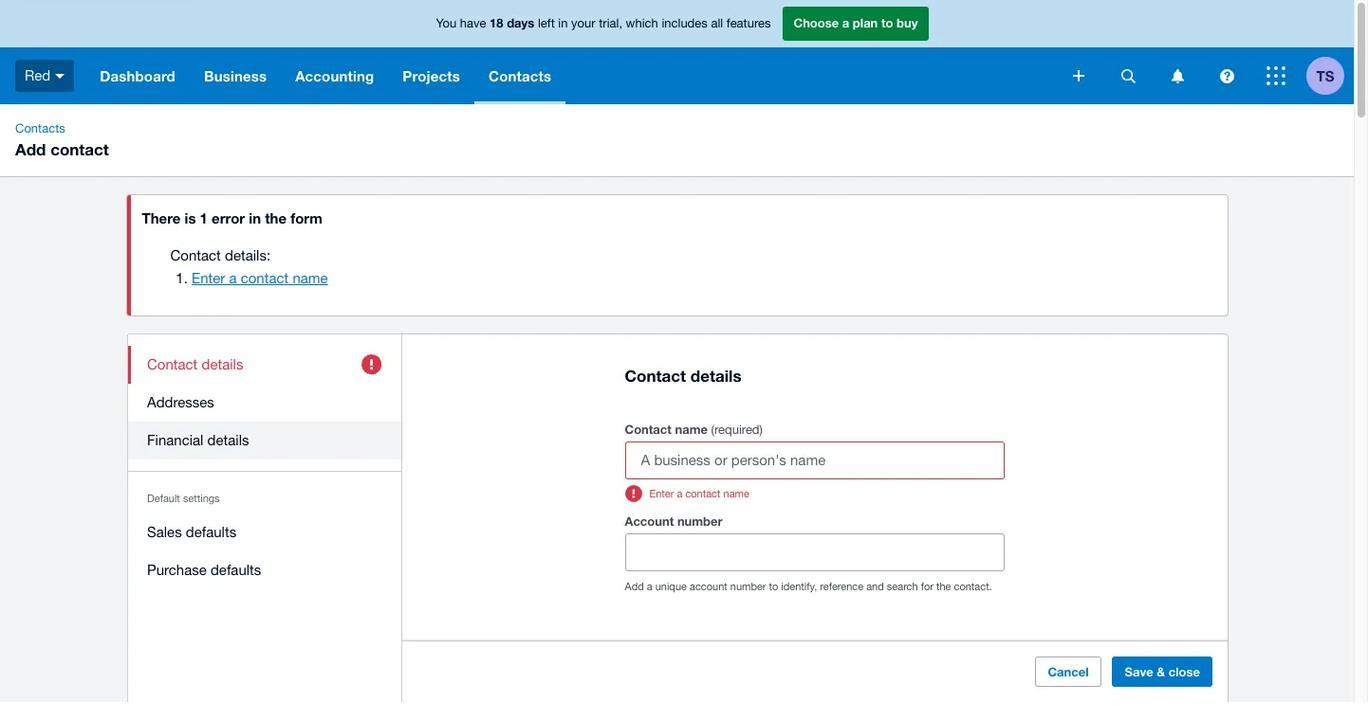 Task type: describe. For each thing, give the bounding box(es) containing it.
save
[[1124, 665, 1153, 680]]

features
[[726, 16, 771, 31]]

menu containing contact details
[[128, 335, 402, 601]]

Account number field
[[626, 535, 1003, 571]]

business button
[[190, 47, 281, 104]]

contacts add contact
[[15, 121, 109, 159]]

enter a contact name
[[649, 489, 749, 500]]

form
[[290, 210, 322, 227]]

1
[[200, 210, 208, 227]]

contact inside the contact details : enter a contact name
[[170, 248, 221, 264]]

add inside contacts add contact
[[15, 139, 46, 159]]

contacts button
[[474, 47, 566, 104]]

is
[[185, 210, 196, 227]]

plan
[[853, 15, 878, 31]]

defaults for purchase defaults
[[210, 563, 261, 579]]

details inside contact details link
[[201, 357, 243, 373]]

1 horizontal spatial number
[[730, 582, 766, 593]]

days
[[507, 15, 534, 31]]

left
[[538, 16, 555, 31]]

account
[[690, 582, 727, 593]]

enter a contact name link
[[192, 270, 328, 287]]

a for add
[[647, 582, 652, 593]]

error
[[212, 210, 245, 227]]

(required)
[[711, 423, 763, 438]]

1 horizontal spatial add
[[625, 582, 644, 593]]

close
[[1168, 665, 1200, 680]]

add a unique account number to identify, reference and search for the contact.
[[625, 582, 992, 593]]

purchase defaults
[[147, 563, 261, 579]]

save & close
[[1124, 665, 1200, 680]]

red button
[[0, 47, 86, 104]]

0 horizontal spatial number
[[677, 514, 722, 530]]

sales
[[147, 525, 181, 541]]

contact for add
[[50, 139, 109, 159]]

account number
[[625, 514, 722, 530]]

and
[[866, 582, 884, 593]]

save & close button
[[1112, 657, 1212, 688]]

purchase defaults link
[[128, 552, 402, 590]]

you
[[436, 16, 456, 31]]

a for enter
[[677, 489, 682, 500]]

details inside the contact details : enter a contact name
[[225, 248, 266, 264]]

buy
[[897, 15, 918, 31]]

1 vertical spatial in
[[249, 210, 261, 227]]

your
[[571, 16, 595, 31]]

sales defaults
[[147, 525, 236, 541]]

all
[[711, 16, 723, 31]]

which
[[626, 16, 658, 31]]

name inside the contact details : enter a contact name
[[293, 270, 328, 287]]

search
[[887, 582, 918, 593]]

1 vertical spatial the
[[936, 582, 951, 593]]

details up (required)
[[690, 366, 741, 386]]

addresses
[[147, 395, 214, 411]]

identify,
[[781, 582, 817, 593]]

banner containing ts
[[0, 0, 1354, 104]]

1 horizontal spatial contact details
[[625, 366, 741, 386]]

18
[[490, 15, 503, 31]]

contacts link
[[8, 120, 73, 139]]

projects button
[[388, 47, 474, 104]]

addresses link
[[128, 384, 402, 422]]

account
[[625, 514, 674, 530]]

&
[[1156, 665, 1165, 680]]

contact.
[[954, 582, 992, 593]]

ts button
[[1306, 47, 1354, 104]]

accounting button
[[281, 47, 388, 104]]

contact up "enter a contact name" at the bottom
[[625, 422, 672, 438]]

unique
[[655, 582, 687, 593]]

0 horizontal spatial contact details
[[147, 357, 243, 373]]

primary
[[625, 643, 677, 660]]

defaults for sales defaults
[[185, 525, 236, 541]]

1 horizontal spatial to
[[881, 15, 893, 31]]

settings
[[183, 493, 219, 505]]

ts
[[1316, 67, 1334, 84]]

details inside financial details link
[[207, 433, 249, 449]]

contact details link
[[128, 346, 402, 384]]



Task type: vqa. For each thing, say whether or not it's contained in the screenshot.
the Projects POPUP BUTTON
yes



Task type: locate. For each thing, give the bounding box(es) containing it.
a
[[842, 15, 849, 31], [229, 270, 237, 287], [677, 489, 682, 500], [647, 582, 652, 593]]

0 vertical spatial defaults
[[185, 525, 236, 541]]

purchase
[[147, 563, 206, 579]]

group
[[625, 698, 1004, 703]]

0 vertical spatial the
[[265, 210, 287, 227]]

in inside you have 18 days left in your trial, which includes all features
[[558, 16, 568, 31]]

add left unique
[[625, 582, 644, 593]]

1 horizontal spatial enter
[[649, 489, 674, 500]]

for
[[921, 582, 933, 593]]

financial details link
[[128, 422, 402, 460]]

contacts inside contacts add contact
[[15, 121, 65, 136]]

enter up account number
[[649, 489, 674, 500]]

cancel
[[1047, 665, 1088, 680]]

1 vertical spatial contact
[[241, 270, 289, 287]]

trial,
[[599, 16, 622, 31]]

contact details : enter a contact name
[[170, 248, 328, 287]]

contacts down red popup button
[[15, 121, 65, 136]]

a down there is 1 error in the form
[[229, 270, 237, 287]]

0 vertical spatial enter
[[192, 270, 225, 287]]

1 vertical spatial name
[[675, 422, 708, 438]]

0 horizontal spatial the
[[265, 210, 287, 227]]

there
[[142, 210, 181, 227]]

contact details
[[147, 357, 243, 373], [625, 366, 741, 386]]

contact
[[170, 248, 221, 264], [147, 357, 197, 373], [625, 366, 686, 386], [625, 422, 672, 438]]

0 vertical spatial to
[[881, 15, 893, 31]]

default settings
[[147, 493, 219, 505]]

details
[[225, 248, 266, 264], [201, 357, 243, 373], [690, 366, 741, 386], [207, 433, 249, 449]]

0 horizontal spatial name
[[293, 270, 328, 287]]

red
[[25, 67, 51, 83]]

add
[[15, 139, 46, 159], [625, 582, 644, 593]]

1 vertical spatial defaults
[[210, 563, 261, 579]]

contact inside menu
[[147, 357, 197, 373]]

there is 1 error in the form
[[142, 210, 322, 227]]

name down form
[[293, 270, 328, 287]]

a left unique
[[647, 582, 652, 593]]

contact up the "addresses" at left
[[147, 357, 197, 373]]

dashboard link
[[86, 47, 190, 104]]

details down addresses link
[[207, 433, 249, 449]]

contact name (required)
[[625, 422, 763, 438]]

defaults down sales defaults link
[[210, 563, 261, 579]]

number
[[677, 514, 722, 530], [730, 582, 766, 593]]

contact details up the "addresses" at left
[[147, 357, 243, 373]]

contacts for contacts add contact
[[15, 121, 65, 136]]

1 vertical spatial to
[[769, 582, 778, 593]]

number down "enter a contact name" at the bottom
[[677, 514, 722, 530]]

svg image inside red popup button
[[55, 74, 65, 79]]

add down contacts "link"
[[15, 139, 46, 159]]

name
[[293, 270, 328, 287], [675, 422, 708, 438], [723, 489, 749, 500]]

accounting
[[295, 67, 374, 84]]

contact for a
[[685, 489, 721, 500]]

A business or person's name field
[[626, 443, 1003, 479]]

0 vertical spatial number
[[677, 514, 722, 530]]

choose a plan to buy
[[794, 15, 918, 31]]

contact
[[50, 139, 109, 159], [241, 270, 289, 287], [685, 489, 721, 500]]

1 vertical spatial add
[[625, 582, 644, 593]]

number right account
[[730, 582, 766, 593]]

svg image
[[1220, 69, 1234, 83]]

financial details
[[147, 433, 249, 449]]

includes
[[662, 16, 708, 31]]

cancel button
[[1035, 657, 1101, 688]]

banner
[[0, 0, 1354, 104]]

primary person
[[625, 643, 729, 660]]

in right error
[[249, 210, 261, 227]]

the
[[265, 210, 287, 227], [936, 582, 951, 593]]

contact down the is
[[170, 248, 221, 264]]

business
[[204, 67, 267, 84]]

contacts inside popup button
[[489, 67, 551, 84]]

in
[[558, 16, 568, 31], [249, 210, 261, 227]]

0 horizontal spatial contacts
[[15, 121, 65, 136]]

contact inside contacts add contact
[[50, 139, 109, 159]]

1 horizontal spatial name
[[675, 422, 708, 438]]

default
[[147, 493, 180, 505]]

2 vertical spatial name
[[723, 489, 749, 500]]

defaults down 'settings' at left bottom
[[185, 525, 236, 541]]

1 vertical spatial number
[[730, 582, 766, 593]]

have
[[460, 16, 486, 31]]

to left buy
[[881, 15, 893, 31]]

you have 18 days left in your trial, which includes all features
[[436, 15, 771, 31]]

1 vertical spatial contacts
[[15, 121, 65, 136]]

name down (required)
[[723, 489, 749, 500]]

contacts
[[489, 67, 551, 84], [15, 121, 65, 136]]

0 horizontal spatial in
[[249, 210, 261, 227]]

projects
[[403, 67, 460, 84]]

the left form
[[265, 210, 287, 227]]

defaults
[[185, 525, 236, 541], [210, 563, 261, 579]]

0 horizontal spatial contact
[[50, 139, 109, 159]]

financial
[[147, 433, 203, 449]]

contact up contact name (required)
[[625, 366, 686, 386]]

1 horizontal spatial the
[[936, 582, 951, 593]]

enter down 1 at the left top of the page
[[192, 270, 225, 287]]

a inside banner
[[842, 15, 849, 31]]

contact down the :
[[241, 270, 289, 287]]

a for choose
[[842, 15, 849, 31]]

0 horizontal spatial enter
[[192, 270, 225, 287]]

to left 'identify,' on the right bottom of page
[[769, 582, 778, 593]]

to
[[881, 15, 893, 31], [769, 582, 778, 593]]

0 vertical spatial contacts
[[489, 67, 551, 84]]

reference
[[820, 582, 863, 593]]

dashboard
[[100, 67, 175, 84]]

1 vertical spatial enter
[[649, 489, 674, 500]]

2 horizontal spatial name
[[723, 489, 749, 500]]

a inside the contact details : enter a contact name
[[229, 270, 237, 287]]

contact up account number
[[685, 489, 721, 500]]

choose
[[794, 15, 839, 31]]

person
[[681, 643, 729, 660]]

a left 'plan'
[[842, 15, 849, 31]]

2 vertical spatial contact
[[685, 489, 721, 500]]

contact down contacts "link"
[[50, 139, 109, 159]]

sales defaults link
[[128, 514, 402, 552]]

enter
[[192, 270, 225, 287], [649, 489, 674, 500]]

menu
[[128, 335, 402, 601]]

a up account number
[[677, 489, 682, 500]]

in right 'left' on the left top
[[558, 16, 568, 31]]

1 horizontal spatial contact
[[241, 270, 289, 287]]

details up enter a contact name "link" in the left top of the page
[[225, 248, 266, 264]]

1 horizontal spatial in
[[558, 16, 568, 31]]

0 vertical spatial name
[[293, 270, 328, 287]]

0 horizontal spatial add
[[15, 139, 46, 159]]

0 vertical spatial in
[[558, 16, 568, 31]]

contacts down days on the top left of page
[[489, 67, 551, 84]]

0 vertical spatial add
[[15, 139, 46, 159]]

:
[[266, 248, 270, 264]]

contact inside the contact details : enter a contact name
[[241, 270, 289, 287]]

1 horizontal spatial contacts
[[489, 67, 551, 84]]

name left (required)
[[675, 422, 708, 438]]

enter inside the contact details : enter a contact name
[[192, 270, 225, 287]]

0 horizontal spatial to
[[769, 582, 778, 593]]

0 vertical spatial contact
[[50, 139, 109, 159]]

contact details up contact name (required)
[[625, 366, 741, 386]]

contacts for contacts
[[489, 67, 551, 84]]

2 horizontal spatial contact
[[685, 489, 721, 500]]

svg image
[[1267, 66, 1285, 85], [1121, 69, 1135, 83], [1171, 69, 1183, 83], [1073, 70, 1084, 82], [55, 74, 65, 79]]

the right for
[[936, 582, 951, 593]]

details up the "addresses" at left
[[201, 357, 243, 373]]



